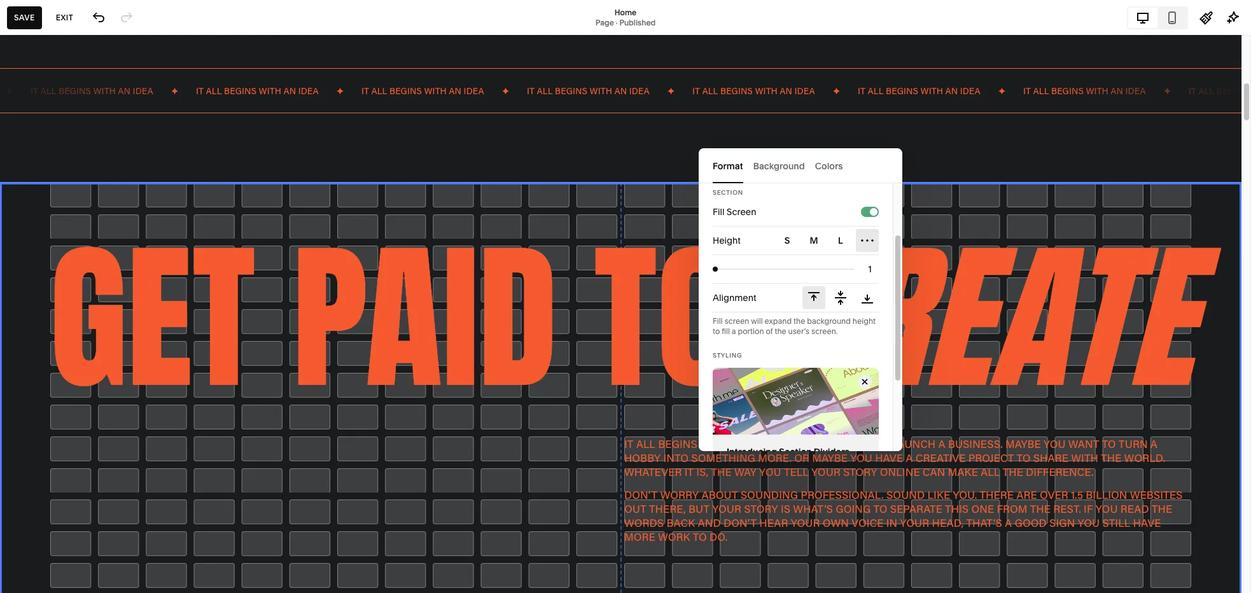 Task type: locate. For each thing, give the bounding box(es) containing it.
fill left screen
[[713, 206, 725, 218]]

fill up to on the bottom
[[713, 316, 723, 326]]

0 horizontal spatial tab list
[[713, 148, 889, 183]]

1 horizontal spatial section
[[779, 447, 812, 458]]

section up fill screen
[[713, 189, 743, 196]]

colors
[[815, 160, 843, 172]]

the up user's
[[794, 316, 806, 326]]

0 horizontal spatial section
[[713, 189, 743, 196]]

1 vertical spatial tab list
[[713, 148, 889, 183]]

to
[[713, 327, 720, 336]]

section left the dividers
[[779, 447, 812, 458]]

option group containing s
[[776, 229, 879, 252]]

2 fill from the top
[[713, 316, 723, 326]]

background
[[753, 160, 805, 172]]

option group for height
[[776, 229, 879, 252]]

user's
[[788, 327, 810, 336]]

the
[[794, 316, 806, 326], [775, 327, 787, 336]]

james.peterson1902@gmail.com
[[51, 560, 168, 570]]

dividers
[[814, 447, 850, 458]]

0 horizontal spatial the
[[775, 327, 787, 336]]

1 fill from the top
[[713, 206, 725, 218]]

selling
[[21, 102, 54, 115]]

0 vertical spatial section
[[713, 189, 743, 196]]

page
[[596, 18, 614, 27]]

None range field
[[713, 255, 854, 283]]

1 vertical spatial fill
[[713, 316, 723, 326]]

website
[[21, 79, 61, 92]]

fill
[[722, 327, 730, 336]]

save button
[[7, 6, 42, 29]]

of
[[766, 327, 773, 336]]

height
[[853, 316, 876, 326]]

·
[[616, 18, 618, 27]]

library
[[51, 462, 85, 475]]

the down expand
[[775, 327, 787, 336]]

1 horizontal spatial the
[[794, 316, 806, 326]]

None field
[[861, 262, 879, 276]]

option group for alignment
[[803, 286, 879, 309]]

1 vertical spatial the
[[775, 327, 787, 336]]

s
[[785, 235, 790, 246]]

selling link
[[21, 101, 141, 116]]

scheduling
[[21, 194, 76, 206]]

portion
[[738, 327, 764, 336]]

screen.
[[812, 327, 838, 336]]

fill
[[713, 206, 725, 218], [713, 316, 723, 326]]

l
[[838, 235, 843, 246]]

0 vertical spatial option group
[[776, 229, 879, 252]]

save
[[14, 12, 35, 22]]

fill for fill screen
[[713, 206, 725, 218]]

height
[[713, 235, 741, 246]]

settings link
[[21, 485, 141, 500]]

scheduling link
[[21, 193, 141, 208]]

home page · published
[[596, 7, 656, 27]]

james peterson james.peterson1902@gmail.com
[[51, 550, 168, 570]]

1 vertical spatial option group
[[803, 286, 879, 309]]

a
[[732, 327, 736, 336]]

0 vertical spatial fill
[[713, 206, 725, 218]]

format
[[713, 160, 743, 172]]

alignment
[[713, 292, 757, 304]]

fill inside fill screen will expand the background height to fill a portion of the user's screen.
[[713, 316, 723, 326]]

format button
[[713, 148, 743, 183]]

peterson
[[76, 550, 109, 559]]

tab list
[[1129, 7, 1187, 28], [713, 148, 889, 183]]

asset library link
[[21, 462, 141, 477]]

None checkbox
[[870, 208, 878, 216]]

section
[[713, 189, 743, 196], [779, 447, 812, 458]]

0 vertical spatial tab list
[[1129, 7, 1187, 28]]

settings
[[21, 485, 61, 498]]

asset
[[21, 462, 49, 475]]

option group
[[776, 229, 879, 252], [803, 286, 879, 309]]

home
[[615, 7, 637, 17]]



Task type: describe. For each thing, give the bounding box(es) containing it.
background
[[807, 316, 851, 326]]

screen
[[725, 316, 750, 326]]

1 horizontal spatial tab list
[[1129, 7, 1187, 28]]

asset library
[[21, 462, 85, 475]]

tab list containing format
[[713, 148, 889, 183]]

published
[[620, 18, 656, 27]]

fill screen will expand the background height to fill a portion of the user's screen.
[[713, 316, 876, 336]]

background button
[[753, 148, 805, 183]]

exit
[[56, 12, 73, 22]]

1 vertical spatial section
[[779, 447, 812, 458]]

introducing
[[727, 447, 777, 458]]

fill for fill screen will expand the background height to fill a portion of the user's screen.
[[713, 316, 723, 326]]

analytics
[[21, 171, 66, 183]]

analytics link
[[21, 170, 141, 185]]

m
[[810, 235, 818, 246]]

styling
[[713, 352, 742, 359]]

fill screen
[[713, 206, 757, 218]]

will
[[751, 316, 763, 326]]

section divider promotional video image
[[713, 368, 879, 435]]

0 vertical spatial the
[[794, 316, 806, 326]]

james
[[51, 550, 74, 559]]

colors button
[[815, 148, 843, 183]]

website link
[[21, 78, 141, 94]]

expand
[[765, 316, 792, 326]]

screen
[[727, 206, 757, 218]]

exit button
[[49, 6, 80, 29]]

introducing section dividers
[[727, 447, 850, 458]]



Task type: vqa. For each thing, say whether or not it's contained in the screenshot.
EXIT button
yes



